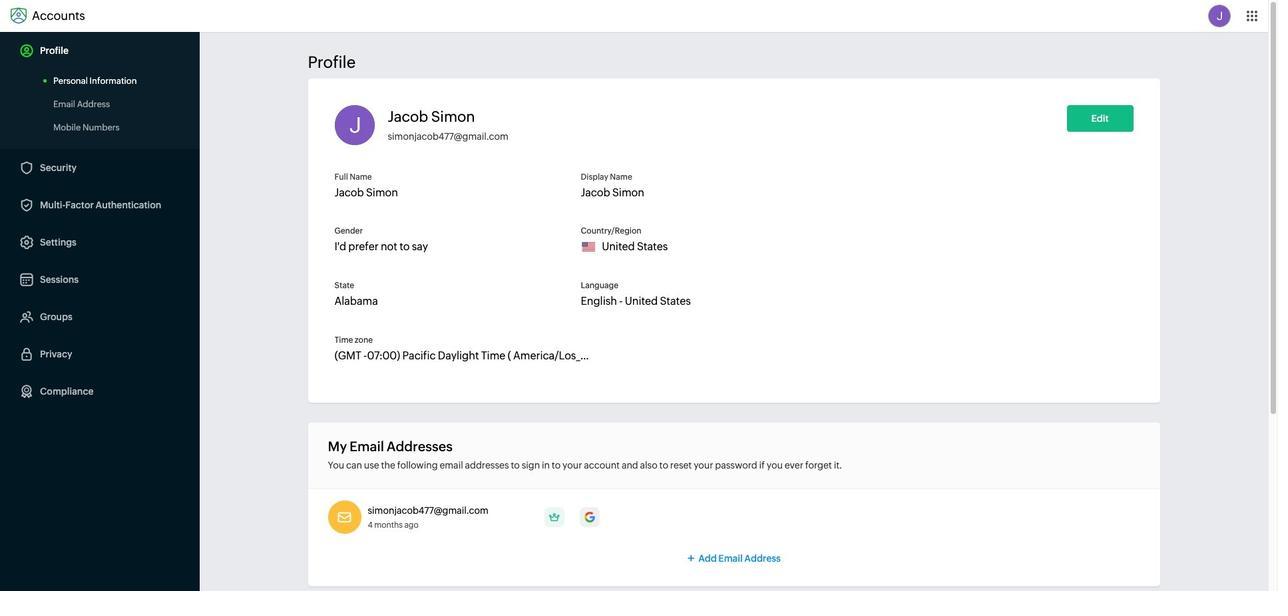 Task type: locate. For each thing, give the bounding box(es) containing it.
primary image
[[545, 507, 565, 527]]



Task type: vqa. For each thing, say whether or not it's contained in the screenshot.
Primary IMAGE
yes



